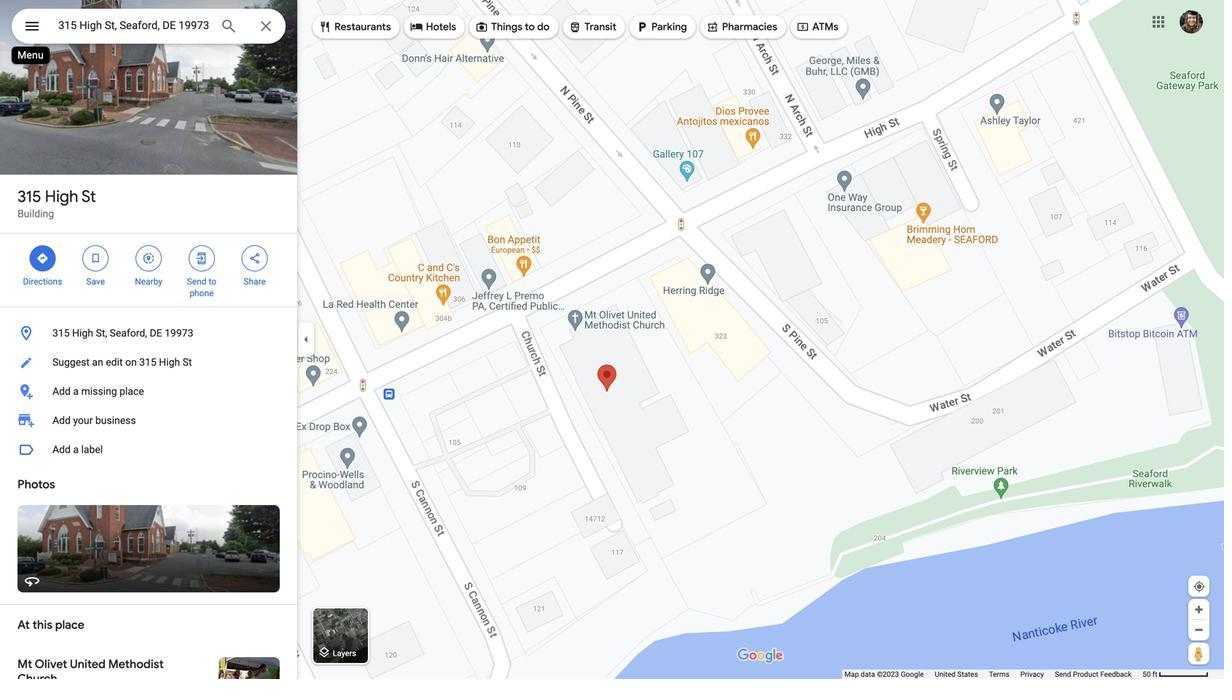 Task type: vqa. For each thing, say whether or not it's contained in the screenshot.


Task type: locate. For each thing, give the bounding box(es) containing it.
st up  at the top of page
[[81, 187, 96, 207]]


[[569, 19, 582, 35]]


[[318, 19, 332, 35]]

map data ©2023 google
[[845, 671, 924, 680]]

edit
[[106, 357, 123, 369]]

united left "states"
[[935, 671, 956, 680]]

do
[[537, 20, 550, 34]]

1 horizontal spatial united
[[935, 671, 956, 680]]

st inside suggest an edit on 315 high st button
[[183, 357, 192, 369]]

missing
[[81, 386, 117, 398]]

1 horizontal spatial 315
[[52, 328, 70, 340]]

high down 19973
[[159, 357, 180, 369]]

315 inside 315 high st building
[[17, 187, 41, 207]]

19973
[[165, 328, 193, 340]]

2 add from the top
[[52, 415, 71, 427]]

0 horizontal spatial place
[[55, 618, 84, 633]]

 button
[[12, 9, 52, 47]]

a
[[73, 386, 79, 398], [73, 444, 79, 456]]

1 vertical spatial 315
[[52, 328, 70, 340]]

mt olivet united methodist church link
[[0, 646, 297, 680]]

315 High St, Seaford, DE 19973 field
[[12, 9, 286, 44]]

None field
[[58, 17, 208, 34]]

send inside send to phone
[[187, 277, 207, 287]]

at
[[17, 618, 30, 633]]

1 vertical spatial a
[[73, 444, 79, 456]]

to inside send to phone
[[209, 277, 216, 287]]

 parking
[[636, 19, 687, 35]]

send inside button
[[1055, 671, 1071, 680]]

high up "building"
[[45, 187, 78, 207]]

add for add a label
[[52, 444, 71, 456]]

mt
[[17, 658, 32, 673]]

0 vertical spatial st
[[81, 187, 96, 207]]

send for send product feedback
[[1055, 671, 1071, 680]]

1 horizontal spatial place
[[120, 386, 144, 398]]

0 horizontal spatial 315
[[17, 187, 41, 207]]

high
[[45, 187, 78, 207], [72, 328, 93, 340], [159, 357, 180, 369]]

high inside 315 high st building
[[45, 187, 78, 207]]

add inside button
[[52, 444, 71, 456]]

1 a from the top
[[73, 386, 79, 398]]

©2023
[[877, 671, 899, 680]]

0 vertical spatial to
[[525, 20, 535, 34]]

united right the olivet on the left bottom
[[70, 658, 106, 673]]

0 horizontal spatial send
[[187, 277, 207, 287]]


[[248, 251, 261, 267]]

this
[[32, 618, 53, 633]]

 pharmacies
[[706, 19, 778, 35]]

 transit
[[569, 19, 617, 35]]

to
[[525, 20, 535, 34], [209, 277, 216, 287]]

send up phone
[[187, 277, 207, 287]]

a inside button
[[73, 386, 79, 398]]


[[23, 16, 41, 37]]

send
[[187, 277, 207, 287], [1055, 671, 1071, 680]]

send product feedback
[[1055, 671, 1132, 680]]

united
[[70, 658, 106, 673], [935, 671, 956, 680]]

0 vertical spatial high
[[45, 187, 78, 207]]

1 horizontal spatial st
[[183, 357, 192, 369]]

business
[[95, 415, 136, 427]]

to up phone
[[209, 277, 216, 287]]

add a missing place
[[52, 386, 144, 398]]

0 horizontal spatial to
[[209, 277, 216, 287]]

united inside the mt olivet united methodist church
[[70, 658, 106, 673]]

add for add your business
[[52, 415, 71, 427]]

send for send to phone
[[187, 277, 207, 287]]


[[797, 19, 810, 35]]

2 vertical spatial 315
[[139, 357, 156, 369]]

place right this
[[55, 618, 84, 633]]

 restaurants
[[318, 19, 391, 35]]

feedback
[[1101, 671, 1132, 680]]

google maps element
[[0, 0, 1224, 680]]

0 horizontal spatial st
[[81, 187, 96, 207]]

zoom in image
[[1194, 605, 1205, 616]]

from your device image
[[1193, 581, 1206, 594]]

footer containing map data ©2023 google
[[845, 670, 1143, 680]]

united states
[[935, 671, 978, 680]]

privacy
[[1021, 671, 1044, 680]]

2 vertical spatial add
[[52, 444, 71, 456]]

1 vertical spatial st
[[183, 357, 192, 369]]

 things to do
[[475, 19, 550, 35]]

add down suggest
[[52, 386, 71, 398]]

parking
[[652, 20, 687, 34]]

send left the product
[[1055, 671, 1071, 680]]


[[142, 251, 155, 267]]

map
[[845, 671, 859, 680]]

add
[[52, 386, 71, 398], [52, 415, 71, 427], [52, 444, 71, 456]]

place down on
[[120, 386, 144, 398]]

1 vertical spatial high
[[72, 328, 93, 340]]

place
[[120, 386, 144, 398], [55, 618, 84, 633]]


[[195, 251, 208, 267]]

315 right on
[[139, 357, 156, 369]]

st down 19973
[[183, 357, 192, 369]]

st inside 315 high st building
[[81, 187, 96, 207]]

1 add from the top
[[52, 386, 71, 398]]

1 vertical spatial add
[[52, 415, 71, 427]]

to left do
[[525, 20, 535, 34]]

315 up "building"
[[17, 187, 41, 207]]

0 vertical spatial a
[[73, 386, 79, 398]]

50 ft button
[[1143, 671, 1209, 680]]


[[475, 19, 488, 35]]

high left st,
[[72, 328, 93, 340]]

church
[[17, 672, 57, 680]]

at this place
[[17, 618, 84, 633]]

2 a from the top
[[73, 444, 79, 456]]

a inside button
[[73, 444, 79, 456]]

terms
[[989, 671, 1010, 680]]

0 vertical spatial send
[[187, 277, 207, 287]]

0 vertical spatial add
[[52, 386, 71, 398]]

de
[[150, 328, 162, 340]]

a left the missing
[[73, 386, 79, 398]]

building
[[17, 208, 54, 220]]

send product feedback button
[[1055, 670, 1132, 680]]

315 up suggest
[[52, 328, 70, 340]]

suggest an edit on 315 high st button
[[0, 348, 297, 378]]

add your business link
[[0, 407, 297, 436]]

1 horizontal spatial to
[[525, 20, 535, 34]]


[[89, 251, 102, 267]]

suggest an edit on 315 high st
[[52, 357, 192, 369]]

0 vertical spatial 315
[[17, 187, 41, 207]]

footer
[[845, 670, 1143, 680]]

add inside button
[[52, 386, 71, 398]]

0 horizontal spatial united
[[70, 658, 106, 673]]

1 horizontal spatial send
[[1055, 671, 1071, 680]]

315
[[17, 187, 41, 207], [52, 328, 70, 340], [139, 357, 156, 369]]

1 vertical spatial send
[[1055, 671, 1071, 680]]

st
[[81, 187, 96, 207], [183, 357, 192, 369]]

transit
[[585, 20, 617, 34]]

1 vertical spatial to
[[209, 277, 216, 287]]

your
[[73, 415, 93, 427]]

high for st,
[[72, 328, 93, 340]]

1 vertical spatial place
[[55, 618, 84, 633]]

add left label
[[52, 444, 71, 456]]

google
[[901, 671, 924, 680]]

to inside  things to do
[[525, 20, 535, 34]]

0 vertical spatial place
[[120, 386, 144, 398]]

share
[[244, 277, 266, 287]]

a left label
[[73, 444, 79, 456]]

a for missing
[[73, 386, 79, 398]]

315 for st
[[17, 187, 41, 207]]

olivet
[[35, 658, 67, 673]]

place inside add a missing place button
[[120, 386, 144, 398]]

add left your
[[52, 415, 71, 427]]

mt olivet united methodist church
[[17, 658, 164, 680]]

3 add from the top
[[52, 444, 71, 456]]



Task type: describe. For each thing, give the bounding box(es) containing it.
photos
[[17, 478, 55, 493]]

methodist
[[108, 658, 164, 673]]

315 high st, seaford, de 19973
[[52, 328, 193, 340]]

add a label button
[[0, 436, 297, 465]]

terms button
[[989, 670, 1010, 680]]

show street view coverage image
[[1189, 644, 1210, 665]]


[[636, 19, 649, 35]]

united inside button
[[935, 671, 956, 680]]

315 high st main content
[[0, 0, 297, 680]]

product
[[1073, 671, 1099, 680]]

things
[[491, 20, 523, 34]]

atms
[[813, 20, 839, 34]]

privacy button
[[1021, 670, 1044, 680]]

layers
[[333, 650, 356, 659]]

phone
[[190, 289, 214, 299]]

315 high st building
[[17, 187, 96, 220]]

 search field
[[12, 9, 286, 47]]

hotels
[[426, 20, 456, 34]]

restaurants
[[335, 20, 391, 34]]

high for st
[[45, 187, 78, 207]]

an
[[92, 357, 103, 369]]


[[706, 19, 719, 35]]

 hotels
[[410, 19, 456, 35]]

seaford,
[[110, 328, 147, 340]]

united states button
[[935, 670, 978, 680]]

nearby
[[135, 277, 162, 287]]

send to phone
[[187, 277, 216, 299]]

add for add a missing place
[[52, 386, 71, 398]]

add a label
[[52, 444, 103, 456]]

actions for 315 high st region
[[0, 234, 297, 307]]

collapse side panel image
[[298, 332, 314, 348]]

315 high st, seaford, de 19973 button
[[0, 319, 297, 348]]

directions
[[23, 277, 62, 287]]

on
[[125, 357, 137, 369]]

pharmacies
[[722, 20, 778, 34]]

a for label
[[73, 444, 79, 456]]

zoom out image
[[1194, 625, 1205, 636]]

save
[[86, 277, 105, 287]]

data
[[861, 671, 875, 680]]


[[36, 251, 49, 267]]

suggest
[[52, 357, 90, 369]]

add a missing place button
[[0, 378, 297, 407]]

315 for st,
[[52, 328, 70, 340]]

st,
[[96, 328, 107, 340]]


[[410, 19, 423, 35]]

label
[[81, 444, 103, 456]]

50
[[1143, 671, 1151, 680]]

google account: giulia masi  
(giulia.masi@adept.ai) image
[[1180, 10, 1203, 34]]

footer inside google maps element
[[845, 670, 1143, 680]]

states
[[958, 671, 978, 680]]

ft
[[1153, 671, 1158, 680]]

50 ft
[[1143, 671, 1158, 680]]

 atms
[[797, 19, 839, 35]]

2 vertical spatial high
[[159, 357, 180, 369]]

2 horizontal spatial 315
[[139, 357, 156, 369]]

none field inside 315 high st, seaford, de 19973 field
[[58, 17, 208, 34]]

add your business
[[52, 415, 136, 427]]



